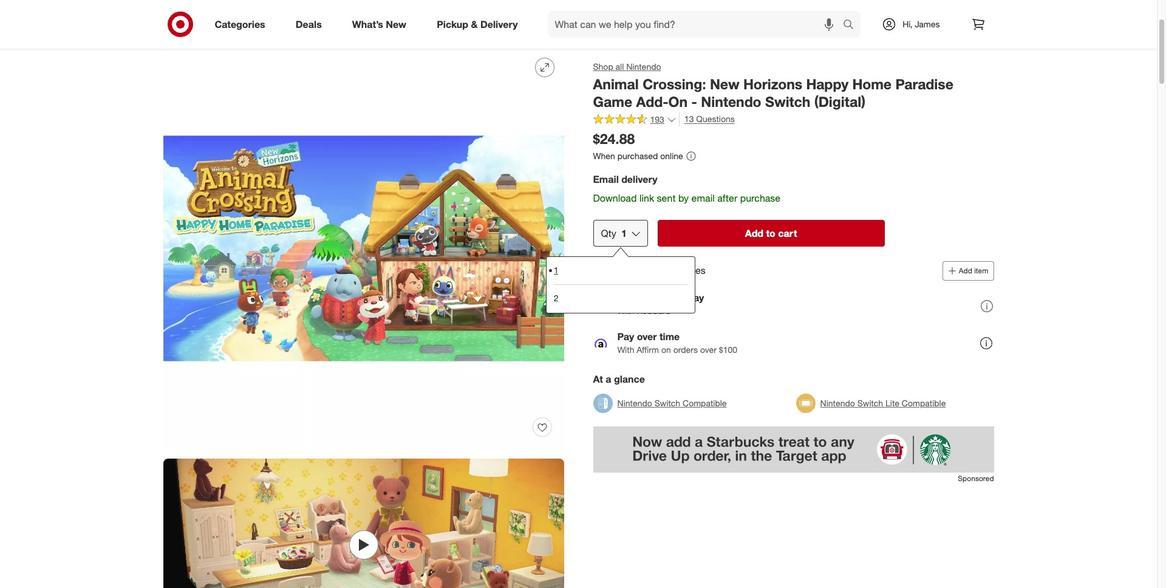 Task type: describe. For each thing, give the bounding box(es) containing it.
qty 1
[[601, 227, 627, 239]]

what's
[[352, 18, 383, 30]]

james
[[915, 19, 940, 29]]

nintendo inside "button"
[[821, 398, 855, 408]]

with inside pay over time with affirm on orders over $100
[[618, 345, 635, 355]]

1 link
[[554, 257, 688, 284]]

sent
[[657, 192, 676, 204]]

nintendo switch lite compatible button
[[796, 390, 946, 417]]

shop
[[593, 61, 614, 72]]

on
[[669, 93, 688, 110]]

email
[[593, 173, 619, 185]]

search button
[[838, 11, 867, 40]]

add for add item
[[959, 266, 973, 275]]

5%
[[643, 292, 657, 304]]

&
[[471, 18, 478, 30]]

paradise
[[896, 75, 954, 92]]

1 vertical spatial advertisement region
[[593, 426, 994, 473]]

purchase
[[741, 192, 781, 204]]

add item
[[959, 266, 989, 275]]

target
[[163, 24, 186, 35]]

game
[[593, 93, 633, 110]]

193 link
[[593, 113, 677, 128]]

eligible
[[618, 264, 649, 277]]

0 vertical spatial advertisement region
[[153, 0, 1004, 12]]

hi, james
[[903, 19, 940, 29]]

categories
[[215, 18, 265, 30]]

$24.88
[[593, 130, 635, 147]]

nintendo inside button
[[618, 398, 653, 408]]

nintendo right all
[[627, 61, 661, 72]]

video games link
[[194, 24, 245, 35]]

questions
[[697, 114, 735, 124]]

hi,
[[903, 19, 913, 29]]

2 / from the left
[[248, 24, 251, 35]]

switch inside button
[[655, 398, 681, 408]]

13 questions
[[685, 114, 735, 124]]

every
[[660, 292, 685, 304]]

after
[[718, 192, 738, 204]]

deals link
[[285, 11, 337, 38]]

email
[[692, 192, 715, 204]]

search
[[838, 19, 867, 31]]

glance
[[614, 373, 645, 385]]

day
[[688, 292, 704, 304]]

1 / from the left
[[189, 24, 192, 35]]

video
[[194, 24, 216, 35]]

animal
[[593, 75, 639, 92]]

target / video games / nintendo switch / nintendo switch games
[[163, 24, 416, 35]]

pickup & delivery
[[437, 18, 518, 30]]

target link
[[163, 24, 186, 35]]

3 / from the left
[[318, 24, 321, 35]]

13 questions link
[[679, 113, 735, 127]]

a
[[606, 373, 612, 385]]

-
[[692, 93, 697, 110]]

2 games from the left
[[389, 24, 416, 35]]

at a glance
[[593, 373, 645, 385]]

at
[[593, 373, 603, 385]]

nintendo switch compatible
[[618, 398, 727, 408]]

nintendo switch link
[[253, 24, 316, 35]]

happy
[[807, 75, 849, 92]]

shop all nintendo animal crossing: new horizons happy home paradise game add-on - nintendo switch (digital)
[[593, 61, 954, 110]]

animal crossing: new horizons happy home paradise game add-on - nintendo switch (digital), 2 of 9, play video image
[[163, 459, 564, 588]]

nintendo up questions
[[701, 93, 762, 110]]

delivery
[[481, 18, 518, 30]]

What can we help you find? suggestions appear below search field
[[548, 11, 847, 38]]

qty
[[601, 227, 617, 239]]

nintendo switch games link
[[324, 24, 416, 35]]

email delivery
[[593, 173, 658, 185]]

sponsored
[[958, 474, 994, 483]]

item
[[975, 266, 989, 275]]

registries
[[666, 264, 706, 277]]

for
[[652, 264, 663, 277]]

1 vertical spatial 1
[[554, 265, 559, 275]]

crossing:
[[643, 75, 706, 92]]

add-
[[637, 93, 669, 110]]

time
[[660, 331, 680, 343]]

delivery
[[622, 173, 658, 185]]

horizons
[[744, 75, 803, 92]]

nintendo switch lite compatible
[[821, 398, 946, 408]]

1 horizontal spatial over
[[701, 345, 717, 355]]

lite
[[886, 398, 900, 408]]



Task type: vqa. For each thing, say whether or not it's contained in the screenshot.
Save 5% every day With RedCard
yes



Task type: locate. For each thing, give the bounding box(es) containing it.
affirm
[[637, 345, 659, 355]]

1 horizontal spatial /
[[248, 24, 251, 35]]

when purchased online
[[593, 151, 683, 161]]

animal crossing: new horizons happy home paradise game add-on - nintendo switch (digital), 1 of 9 image
[[163, 48, 564, 449]]

games
[[218, 24, 245, 35], [389, 24, 416, 35]]

0 vertical spatial with
[[618, 306, 635, 316]]

1 horizontal spatial 1
[[622, 227, 627, 239]]

with inside the save 5% every day with redcard
[[618, 306, 635, 316]]

over up affirm
[[637, 331, 657, 343]]

(digital)
[[815, 93, 866, 110]]

to
[[767, 227, 776, 239]]

cart
[[779, 227, 798, 239]]

1 vertical spatial with
[[618, 345, 635, 355]]

nintendo switch compatible button
[[593, 390, 727, 417]]

deals
[[296, 18, 322, 30]]

link
[[640, 192, 654, 204]]

new up questions
[[710, 75, 740, 92]]

switch inside shop all nintendo animal crossing: new horizons happy home paradise game add-on - nintendo switch (digital)
[[766, 93, 811, 110]]

compatible
[[683, 398, 727, 408], [902, 398, 946, 408]]

0 vertical spatial 1
[[622, 227, 627, 239]]

1 with from the top
[[618, 306, 635, 316]]

0 horizontal spatial add
[[745, 227, 764, 239]]

games right what's
[[389, 24, 416, 35]]

switch
[[290, 24, 316, 35], [361, 24, 387, 35], [766, 93, 811, 110], [655, 398, 681, 408], [858, 398, 884, 408]]

2 link
[[554, 284, 688, 312]]

download link sent by email after purchase
[[593, 192, 781, 204]]

193
[[650, 114, 665, 125]]

compatible right lite on the right of page
[[902, 398, 946, 408]]

what's new link
[[342, 11, 422, 38]]

/ right video games link
[[248, 24, 251, 35]]

with
[[618, 306, 635, 316], [618, 345, 635, 355]]

add to cart button
[[658, 220, 885, 247]]

0 horizontal spatial over
[[637, 331, 657, 343]]

over
[[637, 331, 657, 343], [701, 345, 717, 355]]

by
[[679, 192, 689, 204]]

nintendo
[[253, 24, 288, 35], [324, 24, 359, 35], [627, 61, 661, 72], [701, 93, 762, 110], [618, 398, 653, 408], [821, 398, 855, 408]]

add
[[745, 227, 764, 239], [959, 266, 973, 275]]

0 vertical spatial add
[[745, 227, 764, 239]]

new inside shop all nintendo animal crossing: new horizons happy home paradise game add-on - nintendo switch (digital)
[[710, 75, 740, 92]]

online
[[661, 151, 683, 161]]

pay
[[618, 331, 635, 343]]

add for add to cart
[[745, 227, 764, 239]]

compatible inside button
[[683, 398, 727, 408]]

advertisement region
[[153, 0, 1004, 12], [593, 426, 994, 473]]

add left item
[[959, 266, 973, 275]]

/ left video
[[189, 24, 192, 35]]

2
[[554, 293, 559, 303]]

save 5% every day with redcard
[[618, 292, 704, 316]]

purchased
[[618, 151, 658, 161]]

/ right the nintendo switch link on the left of page
[[318, 24, 321, 35]]

new right what's
[[386, 18, 407, 30]]

pay over time with affirm on orders over $100
[[618, 331, 738, 355]]

13
[[685, 114, 694, 124]]

switch inside "button"
[[858, 398, 884, 408]]

what's new
[[352, 18, 407, 30]]

home
[[853, 75, 892, 92]]

1 vertical spatial new
[[710, 75, 740, 92]]

1 compatible from the left
[[683, 398, 727, 408]]

pickup
[[437, 18, 469, 30]]

0 horizontal spatial 1
[[554, 265, 559, 275]]

nintendo right deals
[[324, 24, 359, 35]]

compatible down the orders
[[683, 398, 727, 408]]

image gallery element
[[163, 48, 564, 588]]

over left $100
[[701, 345, 717, 355]]

games right video
[[218, 24, 245, 35]]

$100
[[719, 345, 738, 355]]

0 horizontal spatial compatible
[[683, 398, 727, 408]]

1 up 2
[[554, 265, 559, 275]]

pickup & delivery link
[[427, 11, 533, 38]]

on
[[662, 345, 671, 355]]

1 vertical spatial add
[[959, 266, 973, 275]]

1 horizontal spatial games
[[389, 24, 416, 35]]

1 vertical spatial over
[[701, 345, 717, 355]]

1 games from the left
[[218, 24, 245, 35]]

categories link
[[204, 11, 281, 38]]

2 horizontal spatial /
[[318, 24, 321, 35]]

1 right the qty
[[622, 227, 627, 239]]

add item button
[[943, 261, 994, 281]]

nintendo left lite on the right of page
[[821, 398, 855, 408]]

redcard
[[637, 306, 671, 316]]

1 horizontal spatial compatible
[[902, 398, 946, 408]]

1 horizontal spatial new
[[710, 75, 740, 92]]

add left to
[[745, 227, 764, 239]]

download
[[593, 192, 637, 204]]

with down save
[[618, 306, 635, 316]]

new
[[386, 18, 407, 30], [710, 75, 740, 92]]

0 vertical spatial over
[[637, 331, 657, 343]]

compatible inside "button"
[[902, 398, 946, 408]]

save
[[618, 292, 640, 304]]

/
[[189, 24, 192, 35], [248, 24, 251, 35], [318, 24, 321, 35]]

add to cart
[[745, 227, 798, 239]]

0 horizontal spatial new
[[386, 18, 407, 30]]

with down pay
[[618, 345, 635, 355]]

1 2
[[554, 265, 559, 303]]

nintendo down glance
[[618, 398, 653, 408]]

0 horizontal spatial /
[[189, 24, 192, 35]]

eligible for registries
[[618, 264, 706, 277]]

nintendo left deals
[[253, 24, 288, 35]]

0 horizontal spatial games
[[218, 24, 245, 35]]

orders
[[674, 345, 698, 355]]

2 compatible from the left
[[902, 398, 946, 408]]

1 horizontal spatial add
[[959, 266, 973, 275]]

0 vertical spatial new
[[386, 18, 407, 30]]

when
[[593, 151, 615, 161]]

all
[[616, 61, 624, 72]]

2 with from the top
[[618, 345, 635, 355]]



